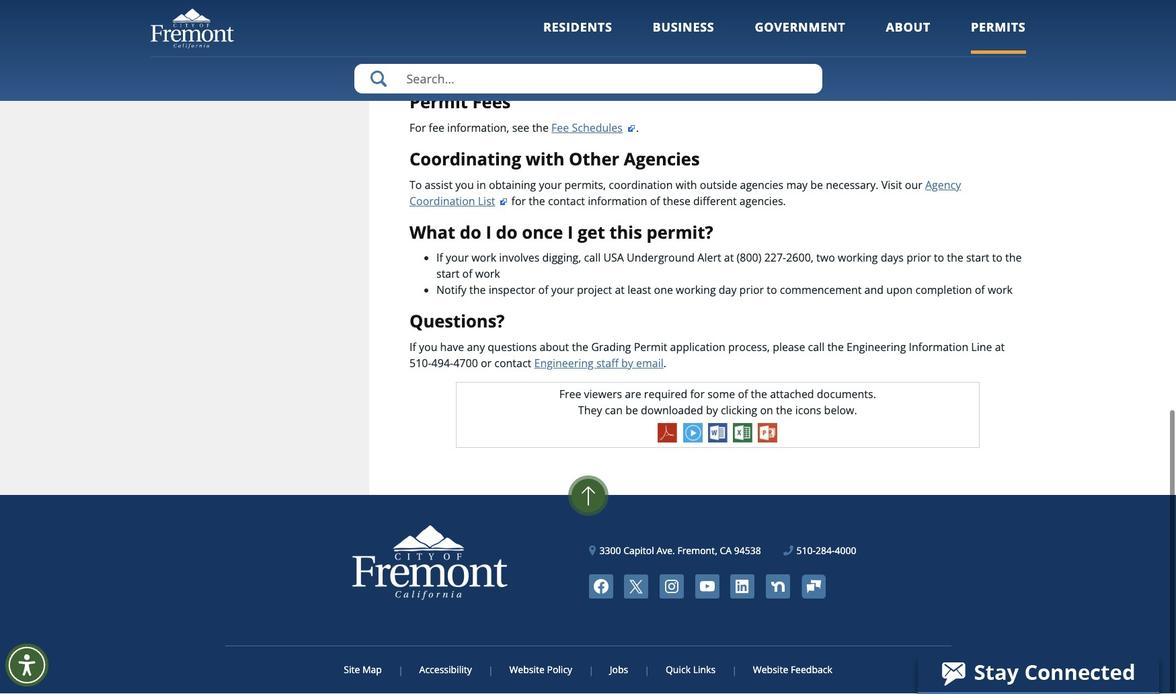 Task type: vqa. For each thing, say whether or not it's contained in the screenshot.


Task type: describe. For each thing, give the bounding box(es) containing it.
footer ig icon image
[[660, 575, 684, 599]]

1 horizontal spatial at
[[724, 251, 734, 266]]

1 horizontal spatial with
[[676, 178, 697, 193]]

at inside if you have any questions about the grading permit application process, please call the engineering information line at 510-494-4700 or contact
[[995, 340, 1005, 355]]

information..
[[575, 64, 640, 79]]

0 horizontal spatial at
[[615, 283, 625, 298]]

may
[[786, 178, 808, 193]]

government
[[755, 19, 846, 35]]

jobs
[[610, 664, 628, 677]]

ave.
[[657, 545, 675, 558]]

are inside for information about other city of fremont permits that are not processed and issued by engineering, please   visit the city's
[[698, 48, 714, 63]]

site map link
[[344, 664, 399, 677]]

0 vertical spatial other
[[410, 18, 460, 41]]

1 vertical spatial information
[[588, 194, 647, 209]]

coordination
[[609, 178, 673, 193]]

be for may
[[811, 178, 823, 193]]

required
[[644, 388, 688, 402]]

0 vertical spatial permits link
[[971, 19, 1026, 54]]

coordinating
[[410, 148, 521, 172]]

0 horizontal spatial start
[[436, 267, 460, 282]]

0 horizontal spatial for
[[512, 194, 526, 209]]

clicking
[[721, 404, 758, 418]]

1 horizontal spatial prior
[[907, 251, 931, 266]]

free
[[559, 388, 581, 402]]

be for can
[[626, 404, 638, 418]]

involves
[[499, 251, 540, 266]]

fee
[[429, 121, 445, 136]]

in
[[477, 178, 486, 193]]

downloaded
[[641, 404, 703, 418]]

on
[[760, 404, 773, 418]]

get
[[578, 221, 605, 245]]

stay connected image
[[918, 654, 1158, 692]]

2 i from the left
[[568, 221, 573, 245]]

digging,
[[542, 251, 581, 266]]

if inside what do i do once i get this permit? if your work involves digging, call usa underground alert at (800) 227-2600, two working days prior to the start to the start of work notify the inspector of your project at least one working day prior to commencement and upon completion of work
[[436, 251, 443, 266]]

website for website policy
[[509, 664, 545, 677]]

494-
[[432, 357, 453, 371]]

outside
[[700, 178, 737, 193]]

by for issued
[[848, 48, 860, 63]]

schedules
[[572, 121, 623, 136]]

residents link
[[543, 19, 612, 54]]

1 vertical spatial work
[[475, 267, 500, 282]]

engineering staff by email .
[[534, 357, 667, 371]]

1 vertical spatial your
[[446, 251, 469, 266]]

call inside what do i do once i get this permit? if your work involves digging, call usa underground alert at (800) 227-2600, two working days prior to the start to the start of work notify the inspector of your project at least one working day prior to commencement and upon completion of work
[[584, 251, 601, 266]]

for for for information about other city of fremont permits that are not processed and issued by engineering, please   visit the city's
[[410, 48, 426, 63]]

city inside for information about other city of fremont permits that are not processed and issued by engineering, please   visit the city's
[[553, 48, 572, 63]]

or
[[481, 357, 492, 371]]

underground
[[627, 251, 695, 266]]

1 horizontal spatial permits
[[503, 18, 570, 41]]

grading
[[591, 340, 631, 355]]

site
[[344, 664, 360, 677]]

0 vertical spatial you
[[455, 178, 474, 193]]

permits
[[633, 48, 672, 63]]

fremont,
[[678, 545, 718, 558]]

0 vertical spatial your
[[539, 178, 562, 193]]

once
[[522, 221, 563, 245]]

project
[[577, 283, 612, 298]]

links
[[693, 664, 716, 677]]

quick links link
[[648, 664, 733, 677]]

agency coordination list link
[[410, 178, 961, 209]]

upon
[[887, 283, 913, 298]]

questions
[[488, 340, 537, 355]]

please inside if you have any questions about the grading permit application process, please call the engineering information line at 510-494-4700 or contact
[[773, 340, 805, 355]]

staff
[[597, 357, 619, 371]]

if you have any questions about the grading permit application process, please call the engineering information line at 510-494-4700 or contact
[[410, 340, 1005, 371]]

for information about other city of fremont permits that are not processed and issued by engineering, please   visit the city's
[[410, 48, 1002, 79]]

coordinating with other agencies
[[410, 148, 700, 172]]

icons
[[795, 404, 822, 418]]

usa
[[604, 251, 624, 266]]

download acrobat reader image
[[658, 424, 678, 443]]

two
[[817, 251, 835, 266]]

completion
[[916, 283, 972, 298]]

1 vertical spatial permits link
[[438, 64, 477, 79]]

0 horizontal spatial engineering
[[534, 357, 594, 371]]

visit
[[882, 178, 902, 193]]

business
[[653, 19, 715, 35]]

viewers
[[584, 388, 622, 402]]

contact inside if you have any questions about the grading permit application process, please call the engineering information line at 510-494-4700 or contact
[[495, 357, 532, 371]]

by for downloaded
[[706, 404, 718, 418]]

0 vertical spatial start
[[966, 251, 990, 266]]

2 do from the left
[[496, 221, 518, 245]]

510-284-4000
[[797, 545, 857, 558]]

permit inside if you have any questions about the grading permit application process, please call the engineering information line at 510-494-4700 or contact
[[634, 340, 667, 355]]

4000
[[835, 545, 857, 558]]

these
[[663, 194, 691, 209]]

commencement
[[780, 283, 862, 298]]

for the contact information of these different agencies.
[[509, 194, 786, 209]]

quick links
[[666, 664, 716, 677]]

1 horizontal spatial working
[[838, 251, 878, 266]]

day
[[719, 283, 737, 298]]

what
[[410, 221, 455, 245]]

see
[[512, 121, 529, 136]]

if inside if you have any questions about the grading permit application process, please call the engineering information line at 510-494-4700 or contact
[[410, 340, 416, 355]]

1 vertical spatial prior
[[740, 283, 764, 298]]

of right completion
[[975, 283, 985, 298]]

accessibility link
[[402, 664, 489, 677]]

engineering inside if you have any questions about the grading permit application process, please call the engineering information line at 510-494-4700 or contact
[[847, 340, 906, 355]]

other
[[523, 48, 551, 63]]

you inside if you have any questions about the grading permit application process, please call the engineering information line at 510-494-4700 or contact
[[419, 340, 437, 355]]

1 horizontal spatial other
[[569, 148, 620, 172]]

2 vertical spatial work
[[988, 283, 1013, 298]]

are inside free viewers are required for some of the attached documents. they can be downloaded by clicking on the icons below.
[[625, 388, 641, 402]]

capitol
[[624, 545, 654, 558]]

1 horizontal spatial contact
[[548, 194, 585, 209]]

permits for permits
[[971, 19, 1026, 35]]

download windows media player image
[[683, 424, 703, 443]]

download excel viewer image
[[733, 424, 753, 443]]

alert
[[698, 251, 721, 266]]

residents
[[543, 19, 612, 35]]

fee schedules link
[[552, 121, 636, 136]]

permit fees
[[410, 91, 511, 115]]

policy
[[547, 664, 572, 677]]

feedback
[[791, 664, 833, 677]]

94538
[[734, 545, 761, 558]]

fees
[[473, 91, 511, 115]]

of inside free viewers are required for some of the attached documents. they can be downloaded by clicking on the icons below.
[[738, 388, 748, 402]]

0 horizontal spatial .
[[636, 121, 639, 136]]



Task type: locate. For each thing, give the bounding box(es) containing it.
1 vertical spatial for
[[410, 121, 426, 136]]

about right "questions"
[[540, 340, 569, 355]]

website feedback
[[753, 664, 833, 677]]

fremont
[[588, 48, 631, 63]]

1 vertical spatial please
[[773, 340, 805, 355]]

1 vertical spatial call
[[808, 340, 825, 355]]

you left in
[[455, 178, 474, 193]]

4700
[[453, 357, 478, 371]]

you
[[455, 178, 474, 193], [419, 340, 437, 355]]

your down coordinating with other agencies
[[539, 178, 562, 193]]

government link
[[755, 19, 846, 54]]

call up attached at right
[[808, 340, 825, 355]]

call left the usa
[[584, 251, 601, 266]]

city up webpage
[[465, 18, 498, 41]]

this
[[610, 221, 642, 245]]

by inside for information about other city of fremont permits that are not processed and issued by engineering, please   visit the city's
[[848, 48, 860, 63]]

2 horizontal spatial to
[[992, 251, 1003, 266]]

permits webpage for more information..
[[438, 64, 640, 79]]

1 vertical spatial about
[[540, 340, 569, 355]]

0 horizontal spatial other
[[410, 18, 460, 41]]

if left have
[[410, 340, 416, 355]]

1 vertical spatial contact
[[495, 357, 532, 371]]

prior right the "days" at right
[[907, 251, 931, 266]]

1 horizontal spatial for
[[528, 64, 542, 79]]

please left visit
[[928, 48, 960, 63]]

1 horizontal spatial about
[[540, 340, 569, 355]]

0 horizontal spatial be
[[626, 404, 638, 418]]

for inside for information about other city of fremont permits that are not processed and issued by engineering, please   visit the city's
[[410, 48, 426, 63]]

1 vertical spatial city
[[553, 48, 572, 63]]

by down some
[[706, 404, 718, 418]]

about link
[[886, 19, 931, 54]]

footer yt icon image
[[695, 575, 719, 599]]

footer my icon image
[[801, 575, 826, 599]]

2600,
[[786, 251, 814, 266]]

about up webpage
[[491, 48, 520, 63]]

visit
[[963, 48, 983, 63]]

1 horizontal spatial website
[[753, 664, 788, 677]]

at right line
[[995, 340, 1005, 355]]

about
[[886, 19, 931, 35]]

email
[[636, 357, 664, 371]]

and inside what do i do once i get this permit? if your work involves digging, call usa underground alert at (800) 227-2600, two working days prior to the start to the start of work notify the inspector of your project at least one working day prior to commencement and upon completion of work
[[865, 283, 884, 298]]

0 vertical spatial at
[[724, 251, 734, 266]]

0 vertical spatial work
[[472, 251, 496, 266]]

information inside for information about other city of fremont permits that are not processed and issued by engineering, please   visit the city's
[[429, 48, 488, 63]]

2 vertical spatial for
[[690, 388, 705, 402]]

1 horizontal spatial you
[[455, 178, 474, 193]]

1 vertical spatial working
[[676, 283, 716, 298]]

engineering,
[[863, 48, 925, 63]]

1 horizontal spatial please
[[928, 48, 960, 63]]

0 vertical spatial city
[[465, 18, 498, 41]]

can
[[605, 404, 623, 418]]

0 horizontal spatial about
[[491, 48, 520, 63]]

working left day
[[676, 283, 716, 298]]

1 website from the left
[[509, 664, 545, 677]]

0 horizontal spatial you
[[419, 340, 437, 355]]

attached
[[770, 388, 814, 402]]

0 vertical spatial engineering
[[847, 340, 906, 355]]

start up notify
[[436, 267, 460, 282]]

0 vertical spatial call
[[584, 251, 601, 266]]

coordination
[[410, 194, 475, 209]]

are
[[698, 48, 714, 63], [625, 388, 641, 402]]

0 horizontal spatial are
[[625, 388, 641, 402]]

more
[[545, 64, 572, 79]]

with down "fee"
[[526, 148, 565, 172]]

with
[[526, 148, 565, 172], [676, 178, 697, 193]]

of right inspector
[[538, 283, 549, 298]]

0 horizontal spatial permits link
[[438, 64, 477, 79]]

engineering up documents.
[[847, 340, 906, 355]]

website left policy
[[509, 664, 545, 677]]

0 vertical spatial prior
[[907, 251, 931, 266]]

be inside free viewers are required for some of the attached documents. they can be downloaded by clicking on the icons below.
[[626, 404, 638, 418]]

at right alert
[[724, 251, 734, 266]]

2 website from the left
[[753, 664, 788, 677]]

227-
[[764, 251, 786, 266]]

do down list
[[460, 221, 481, 245]]

website left feedback
[[753, 664, 788, 677]]

call inside if you have any questions about the grading permit application process, please call the engineering information line at 510-494-4700 or contact
[[808, 340, 825, 355]]

2 horizontal spatial at
[[995, 340, 1005, 355]]

2 vertical spatial at
[[995, 340, 1005, 355]]

they
[[578, 404, 602, 418]]

city up more
[[553, 48, 572, 63]]

fee
[[552, 121, 569, 136]]

for left fee
[[410, 121, 426, 136]]

and left upon
[[865, 283, 884, 298]]

0 horizontal spatial do
[[460, 221, 481, 245]]

1 vertical spatial at
[[615, 283, 625, 298]]

0 vertical spatial 510-
[[410, 357, 432, 371]]

2 horizontal spatial permits
[[971, 19, 1026, 35]]

list
[[478, 194, 495, 209]]

work right completion
[[988, 283, 1013, 298]]

of up clicking
[[738, 388, 748, 402]]

0 horizontal spatial i
[[486, 221, 492, 245]]

our
[[905, 178, 923, 193]]

2 vertical spatial by
[[706, 404, 718, 418]]

by inside free viewers are required for some of the attached documents. they can be downloaded by clicking on the icons below.
[[706, 404, 718, 418]]

application
[[670, 340, 726, 355]]

necessary.
[[826, 178, 879, 193]]

your up notify
[[446, 251, 469, 266]]

prior right day
[[740, 283, 764, 298]]

for down other
[[528, 64, 542, 79]]

1 vertical spatial if
[[410, 340, 416, 355]]

if
[[436, 251, 443, 266], [410, 340, 416, 355]]

are right viewers
[[625, 388, 641, 402]]

map
[[362, 664, 382, 677]]

work up inspector
[[475, 267, 500, 282]]

engineering up free
[[534, 357, 594, 371]]

510- left 4700
[[410, 357, 432, 371]]

working right two
[[838, 251, 878, 266]]

1 horizontal spatial permits link
[[971, 19, 1026, 54]]

. up 'agencies'
[[636, 121, 639, 136]]

be right the may at the top right of the page
[[811, 178, 823, 193]]

permit up fee
[[410, 91, 468, 115]]

other up permits,
[[569, 148, 620, 172]]

284-
[[816, 545, 835, 558]]

you up 494-
[[419, 340, 437, 355]]

permits up permit fees
[[438, 64, 477, 79]]

0 vertical spatial by
[[848, 48, 860, 63]]

agency coordination list
[[410, 178, 961, 209]]

permits for permits webpage for more information..
[[438, 64, 477, 79]]

0 vertical spatial be
[[811, 178, 823, 193]]

permits
[[503, 18, 570, 41], [971, 19, 1026, 35], [438, 64, 477, 79]]

work
[[472, 251, 496, 266], [475, 267, 500, 282], [988, 283, 1013, 298]]

footer nd icon image
[[766, 575, 790, 599]]

and
[[791, 48, 810, 63], [865, 283, 884, 298]]

different
[[693, 194, 737, 209]]

0 vertical spatial about
[[491, 48, 520, 63]]

permits link
[[971, 19, 1026, 54], [438, 64, 477, 79]]

are left not
[[698, 48, 714, 63]]

website for website feedback
[[753, 664, 788, 677]]

about inside for information about other city of fremont permits that are not processed and issued by engineering, please   visit the city's
[[491, 48, 520, 63]]

(800)
[[737, 251, 762, 266]]

1 i from the left
[[486, 221, 492, 245]]

0 horizontal spatial prior
[[740, 283, 764, 298]]

1 horizontal spatial 510-
[[797, 545, 816, 558]]

footer tw icon image
[[624, 575, 649, 599]]

of down the to assist you in obtaining your permits, coordination with outside agencies may be necessary. visit our
[[650, 194, 660, 209]]

to
[[934, 251, 944, 266], [992, 251, 1003, 266], [767, 283, 777, 298]]

days
[[881, 251, 904, 266]]

510- up the footer my icon
[[797, 545, 816, 558]]

other up 'city's'
[[410, 18, 460, 41]]

any
[[467, 340, 485, 355]]

information down coordination
[[588, 194, 647, 209]]

1 vertical spatial start
[[436, 267, 460, 282]]

0 horizontal spatial working
[[676, 283, 716, 298]]

line
[[971, 340, 992, 355]]

download powerpoint viewer image
[[758, 424, 778, 443]]

3300 capitol ave. fremont, ca 94538
[[600, 545, 761, 558]]

510-284-4000 link
[[784, 544, 857, 558]]

start up completion
[[966, 251, 990, 266]]

0 vertical spatial contact
[[548, 194, 585, 209]]

start
[[966, 251, 990, 266], [436, 267, 460, 282]]

with up these
[[676, 178, 697, 193]]

1 do from the left
[[460, 221, 481, 245]]

1 horizontal spatial call
[[808, 340, 825, 355]]

for
[[528, 64, 542, 79], [512, 194, 526, 209], [690, 388, 705, 402]]

accessibility
[[419, 664, 472, 677]]

0 horizontal spatial city
[[465, 18, 498, 41]]

for left some
[[690, 388, 705, 402]]

of up search text box
[[575, 48, 585, 63]]

0 horizontal spatial 510-
[[410, 357, 432, 371]]

agencies.
[[740, 194, 786, 209]]

0 vertical spatial for
[[410, 48, 426, 63]]

1 vertical spatial .
[[664, 357, 667, 371]]

at left least
[[615, 283, 625, 298]]

1 horizontal spatial engineering
[[847, 340, 906, 355]]

0 vertical spatial and
[[791, 48, 810, 63]]

0 horizontal spatial with
[[526, 148, 565, 172]]

1 horizontal spatial information
[[588, 194, 647, 209]]

permit up email
[[634, 340, 667, 355]]

1 vertical spatial and
[[865, 283, 884, 298]]

please right process,
[[773, 340, 805, 355]]

0 horizontal spatial information
[[429, 48, 488, 63]]

i down list
[[486, 221, 492, 245]]

0 vertical spatial for
[[528, 64, 542, 79]]

city
[[465, 18, 498, 41], [553, 48, 572, 63]]

by
[[848, 48, 860, 63], [621, 357, 633, 371], [706, 404, 718, 418]]

0 horizontal spatial contact
[[495, 357, 532, 371]]

process,
[[728, 340, 770, 355]]

working
[[838, 251, 878, 266], [676, 283, 716, 298]]

1 horizontal spatial .
[[664, 357, 667, 371]]

1 vertical spatial be
[[626, 404, 638, 418]]

1 for from the top
[[410, 48, 426, 63]]

0 horizontal spatial permits
[[438, 64, 477, 79]]

please
[[928, 48, 960, 63], [773, 340, 805, 355]]

if down what
[[436, 251, 443, 266]]

510-
[[410, 357, 432, 371], [797, 545, 816, 558]]

for down obtaining
[[512, 194, 526, 209]]

1 horizontal spatial to
[[934, 251, 944, 266]]

website feedback link
[[736, 664, 833, 677]]

to assist you in obtaining your permits, coordination with outside agencies may be necessary. visit our
[[410, 178, 925, 193]]

your left project
[[551, 283, 574, 298]]

permits up visit
[[971, 19, 1026, 35]]

1 vertical spatial 510-
[[797, 545, 816, 558]]

for for for fee information, see the fee schedules
[[410, 121, 426, 136]]

0 horizontal spatial by
[[621, 357, 633, 371]]

by right issued
[[848, 48, 860, 63]]

0 horizontal spatial to
[[767, 283, 777, 298]]

1 horizontal spatial i
[[568, 221, 573, 245]]

obtaining
[[489, 178, 536, 193]]

be right can
[[626, 404, 638, 418]]

permits,
[[565, 178, 606, 193]]

your
[[539, 178, 562, 193], [446, 251, 469, 266], [551, 283, 574, 298]]

footer li icon image
[[731, 575, 755, 599]]

0 vertical spatial with
[[526, 148, 565, 172]]

footer fb icon image
[[589, 575, 613, 599]]

free viewers are required for some of the attached documents. they can be downloaded by clicking on the icons below.
[[559, 388, 876, 418]]

website policy link
[[492, 664, 590, 677]]

1 horizontal spatial permit
[[634, 340, 667, 355]]

0 vertical spatial information
[[429, 48, 488, 63]]

inspector
[[489, 283, 536, 298]]

2 vertical spatial your
[[551, 283, 574, 298]]

of up notify
[[462, 267, 473, 282]]

0 vertical spatial are
[[698, 48, 714, 63]]

permits up other
[[503, 18, 570, 41]]

do
[[460, 221, 481, 245], [496, 221, 518, 245]]

i left get
[[568, 221, 573, 245]]

2 horizontal spatial by
[[848, 48, 860, 63]]

1 horizontal spatial if
[[436, 251, 443, 266]]

assist
[[425, 178, 453, 193]]

0 horizontal spatial and
[[791, 48, 810, 63]]

510- inside if you have any questions about the grading permit application process, please call the engineering information line at 510-494-4700 or contact
[[410, 357, 432, 371]]

1 horizontal spatial are
[[698, 48, 714, 63]]

for up 'city's'
[[410, 48, 426, 63]]

other
[[410, 18, 460, 41], [569, 148, 620, 172]]

contact down permits,
[[548, 194, 585, 209]]

3300 capitol ave. fremont, ca 94538 link
[[589, 544, 761, 558]]

quick
[[666, 664, 691, 677]]

do up involves
[[496, 221, 518, 245]]

0 vertical spatial please
[[928, 48, 960, 63]]

0 vertical spatial permit
[[410, 91, 468, 115]]

what do i do once i get this permit? if your work involves digging, call usa underground alert at (800) 227-2600, two working days prior to the start to the start of work notify the inspector of your project at least one working day prior to commencement and upon completion of work
[[410, 221, 1022, 298]]

about inside if you have any questions about the grading permit application process, please call the engineering information line at 510-494-4700 or contact
[[540, 340, 569, 355]]

1 horizontal spatial city
[[553, 48, 572, 63]]

webpage
[[479, 64, 525, 79]]

contact down "questions"
[[495, 357, 532, 371]]

for inside free viewers are required for some of the attached documents. they can be downloaded by clicking on the icons below.
[[690, 388, 705, 402]]

by right staff
[[621, 357, 633, 371]]

information
[[909, 340, 969, 355]]

of inside for information about other city of fremont permits that are not processed and issued by engineering, please   visit the city's
[[575, 48, 585, 63]]

work left involves
[[472, 251, 496, 266]]

1 vertical spatial you
[[419, 340, 437, 355]]

ca
[[720, 545, 732, 558]]

0 vertical spatial if
[[436, 251, 443, 266]]

and inside for information about other city of fremont permits that are not processed and issued by engineering, please   visit the city's
[[791, 48, 810, 63]]

and left issued
[[791, 48, 810, 63]]

. up required
[[664, 357, 667, 371]]

1 vertical spatial other
[[569, 148, 620, 172]]

download word viewer image
[[708, 424, 728, 443]]

information up 'city's'
[[429, 48, 488, 63]]

Search text field
[[354, 64, 822, 93]]

i
[[486, 221, 492, 245], [568, 221, 573, 245]]

0 horizontal spatial permit
[[410, 91, 468, 115]]

documents.
[[817, 388, 876, 402]]

permit
[[410, 91, 468, 115], [634, 340, 667, 355]]

1 vertical spatial by
[[621, 357, 633, 371]]

1 vertical spatial for
[[512, 194, 526, 209]]

0 horizontal spatial website
[[509, 664, 545, 677]]

1 vertical spatial engineering
[[534, 357, 594, 371]]

2 for from the top
[[410, 121, 426, 136]]

please inside for information about other city of fremont permits that are not processed and issued by engineering, please   visit the city's
[[928, 48, 960, 63]]

0 vertical spatial working
[[838, 251, 878, 266]]

the inside for information about other city of fremont permits that are not processed and issued by engineering, please   visit the city's
[[986, 48, 1002, 63]]

information,
[[447, 121, 509, 136]]

0 horizontal spatial call
[[584, 251, 601, 266]]

contact
[[548, 194, 585, 209], [495, 357, 532, 371]]

one
[[654, 283, 673, 298]]

agencies
[[740, 178, 784, 193]]

engineering
[[847, 340, 906, 355], [534, 357, 594, 371]]

agencies
[[624, 148, 700, 172]]



